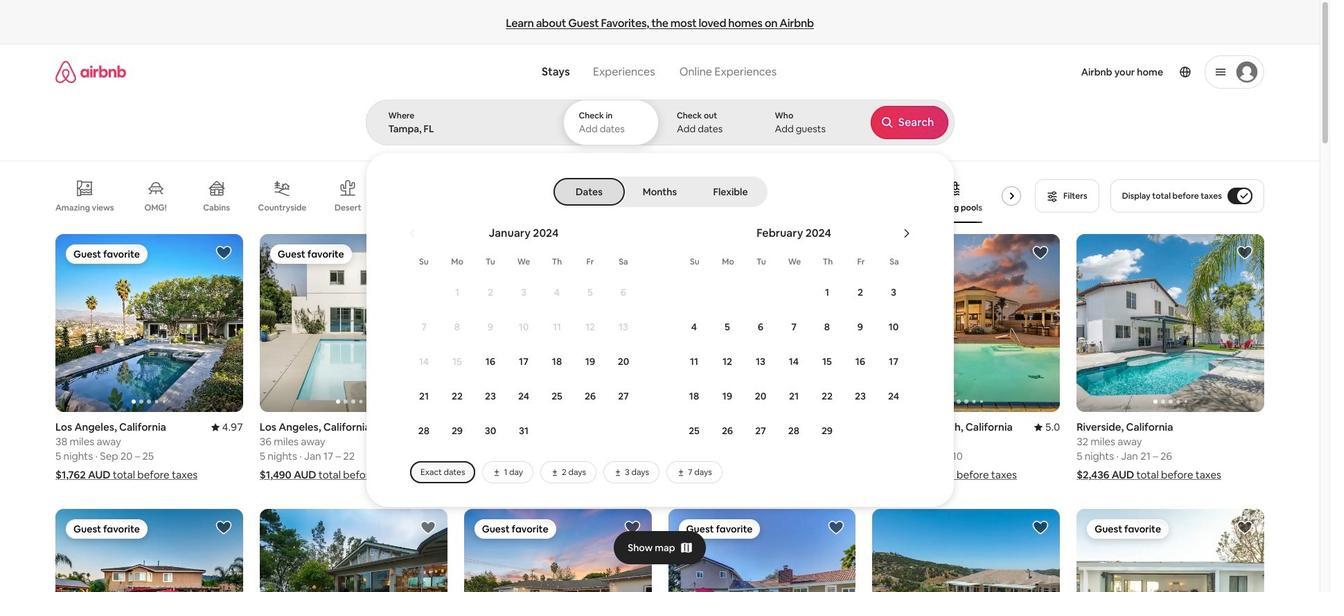 Task type: describe. For each thing, give the bounding box(es) containing it.
1 add to wishlist: riverside, california image from the left
[[828, 245, 845, 261]]

add to wishlist: santa ana, california image
[[624, 520, 641, 537]]

1 add to wishlist: los angeles, california image from the left
[[420, 520, 436, 537]]

add to wishlist: los angeles, california image for 2nd "4.97 out of 5 average rating" image from the left
[[420, 245, 436, 261]]

add to wishlist: los angeles, california image for second "4.97 out of 5 average rating" image from right
[[215, 245, 232, 261]]

add to wishlist: murrieta, california image
[[1033, 520, 1049, 537]]

what can we help you find? tab list
[[531, 57, 667, 87]]

1 4.97 out of 5 average rating image from the left
[[211, 421, 243, 434]]

5.0 out of 5 average rating image
[[1034, 421, 1060, 434]]

add to wishlist: fullerton, california image
[[828, 520, 845, 537]]



Task type: vqa. For each thing, say whether or not it's contained in the screenshot.
12/18/2023
no



Task type: locate. For each thing, give the bounding box(es) containing it.
add to wishlist: los angeles, california image
[[215, 245, 232, 261], [420, 245, 436, 261]]

tab list
[[555, 177, 765, 207]]

2 add to wishlist: los angeles, california image from the left
[[420, 245, 436, 261]]

Search destinations search field
[[388, 123, 539, 135]]

1 horizontal spatial add to wishlist: los angeles, california image
[[420, 245, 436, 261]]

group
[[55, 169, 1044, 223], [55, 234, 243, 413], [260, 234, 447, 413], [464, 234, 652, 413], [668, 234, 856, 413], [873, 234, 1248, 413], [1077, 234, 1330, 413], [55, 510, 243, 592], [260, 510, 447, 592], [464, 510, 652, 592], [668, 510, 856, 592], [873, 510, 1060, 592], [1077, 510, 1265, 592]]

tab panel
[[366, 100, 1330, 507]]

None search field
[[366, 44, 1330, 507]]

add to wishlist: riverside, california image
[[828, 245, 845, 261], [1237, 245, 1254, 261]]

1 horizontal spatial add to wishlist: los angeles, california image
[[1237, 520, 1254, 537]]

4.97 out of 5 average rating image
[[211, 421, 243, 434], [415, 421, 447, 434]]

1 horizontal spatial add to wishlist: riverside, california image
[[1237, 245, 1254, 261]]

2 add to wishlist: los angeles, california image from the left
[[1237, 520, 1254, 537]]

add to wishlist: los angeles, california image
[[420, 520, 436, 537], [1237, 520, 1254, 537]]

0 horizontal spatial 4.97 out of 5 average rating image
[[211, 421, 243, 434]]

calendar application
[[383, 211, 1330, 484]]

new place to stay image
[[823, 421, 856, 434]]

0 horizontal spatial add to wishlist: riverside, california image
[[828, 245, 845, 261]]

1 add to wishlist: los angeles, california image from the left
[[215, 245, 232, 261]]

1 horizontal spatial 4.97 out of 5 average rating image
[[415, 421, 447, 434]]

add to wishlist: corona, california image
[[215, 520, 232, 537]]

0 horizontal spatial add to wishlist: los angeles, california image
[[420, 520, 436, 537]]

profile element
[[799, 44, 1265, 100]]

2 add to wishlist: riverside, california image from the left
[[1237, 245, 1254, 261]]

add to wishlist: huntington beach, california image
[[1033, 245, 1049, 261]]

2 4.97 out of 5 average rating image from the left
[[415, 421, 447, 434]]

0 horizontal spatial add to wishlist: los angeles, california image
[[215, 245, 232, 261]]

add to wishlist: view park-windsor hills, california image
[[624, 245, 641, 261]]



